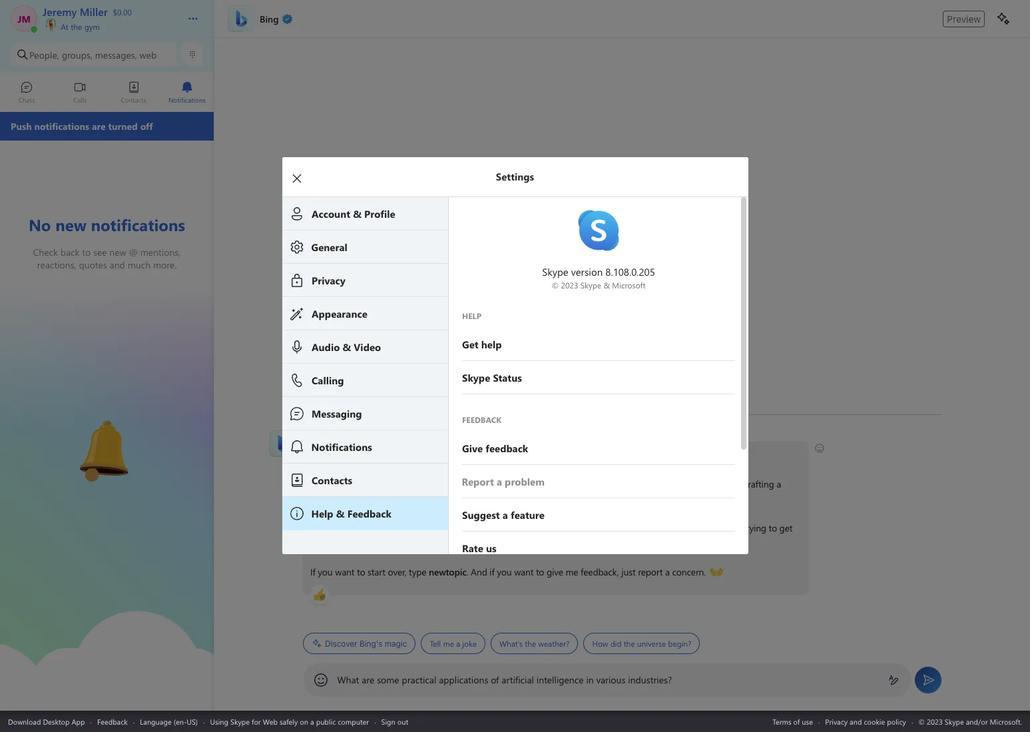 Task type: vqa. For each thing, say whether or not it's contained in the screenshot.
TYPE A MESSAGE text field
yes



Task type: describe. For each thing, give the bounding box(es) containing it.
gym
[[84, 21, 100, 32]]

still
[[409, 522, 422, 534]]

what's
[[499, 638, 523, 649]]

groups, inside button
[[62, 48, 93, 61]]

remember
[[440, 492, 481, 505]]

feedback,
[[581, 566, 619, 578]]

0 vertical spatial i
[[415, 448, 418, 461]]

1 horizontal spatial you
[[440, 448, 455, 461]]

the for what's
[[525, 638, 536, 649]]

out
[[398, 717, 409, 727]]

tell me a joke button
[[421, 633, 485, 654]]

over,
[[388, 566, 406, 578]]

1 horizontal spatial of
[[491, 674, 499, 686]]

with
[[545, 492, 562, 505]]

you inside "ask me any type of question, like finding vegan restaurants in cambridge, itinerary for your trip to europe or drafting a story for curious kids. in groups, remember to mention me with @bing. i'm an ai preview, so i'm still learning. sometimes i might say something weird. don't get mad at me, i'm just trying to get better! if you want to start over, type"
[[318, 566, 332, 578]]

messages,
[[95, 48, 137, 61]]

itinerary
[[605, 478, 638, 490]]

learning.
[[424, 522, 459, 534]]

web
[[140, 48, 157, 61]]

8.108.0.205
[[605, 265, 655, 278]]

2 get from the left
[[780, 522, 793, 534]]

2 i'm from the left
[[394, 522, 406, 534]]

trying
[[743, 522, 766, 534]]

0 vertical spatial how
[[378, 448, 396, 461]]

the inside how did the universe begin? button
[[624, 638, 635, 649]]

hey, this is bing ! how can i help you today?
[[310, 448, 486, 461]]

9:24
[[322, 430, 337, 440]]

1 i'm from the left
[[310, 522, 322, 534]]

or
[[732, 478, 740, 490]]

bing's
[[359, 639, 382, 649]]

public
[[316, 717, 336, 727]]

(smileeyes)
[[487, 448, 531, 460]]

weather?
[[538, 638, 570, 649]]

curious
[[346, 492, 375, 505]]

sign out
[[381, 717, 409, 727]]

europe
[[701, 478, 729, 490]]

hey,
[[310, 448, 327, 461]]

intelligence
[[537, 674, 584, 686]]

0 vertical spatial type
[[358, 478, 376, 490]]

bing
[[354, 448, 373, 461]]

are
[[362, 674, 375, 686]]

like
[[428, 478, 441, 490]]

don't
[[625, 522, 646, 534]]

feedback
[[97, 717, 128, 727]]

story
[[310, 492, 330, 505]]

2 want from the left
[[514, 566, 534, 578]]

how did the universe begin?
[[592, 638, 691, 649]]

of inside "ask me any type of question, like finding vegan restaurants in cambridge, itinerary for your trip to europe or drafting a story for curious kids. in groups, remember to mention me with @bing. i'm an ai preview, so i'm still learning. sometimes i might say something weird. don't get mad at me, i'm just trying to get better! if you want to start over, type"
[[378, 478, 386, 490]]

a inside "ask me any type of question, like finding vegan restaurants in cambridge, itinerary for your trip to europe or drafting a story for curious kids. in groups, remember to mention me with @bing. i'm an ai preview, so i'm still learning. sometimes i might say something weird. don't get mad at me, i'm just trying to get better! if you want to start over, type"
[[777, 478, 781, 490]]

restaurants
[[500, 478, 545, 490]]

a right the report
[[665, 566, 670, 578]]

preview,
[[348, 522, 380, 534]]

computer
[[338, 717, 369, 727]]

to right trying
[[769, 522, 777, 534]]

terms of use
[[773, 717, 813, 727]]

what's the weather? button
[[491, 633, 578, 654]]

policy
[[888, 717, 907, 727]]

(openhands)
[[710, 565, 760, 578]]

mad
[[664, 522, 682, 534]]

any
[[342, 478, 356, 490]]

universe
[[637, 638, 666, 649]]

tell me a joke
[[430, 638, 477, 649]]

report
[[638, 566, 663, 578]]

discover bing's magic
[[325, 639, 407, 649]]

if
[[490, 566, 494, 578]]

@bing.
[[565, 492, 593, 505]]

newtopic
[[429, 566, 466, 578]]

groups, inside "ask me any type of question, like finding vegan restaurants in cambridge, itinerary for your trip to europe or drafting a story for curious kids. in groups, remember to mention me with @bing. i'm an ai preview, so i'm still learning. sometimes i might say something weird. don't get mad at me, i'm just trying to get better! if you want to start over, type"
[[407, 492, 437, 505]]

privacy and cookie policy link
[[826, 717, 907, 727]]

on
[[300, 717, 308, 727]]

just inside "ask me any type of question, like finding vegan restaurants in cambridge, itinerary for your trip to europe or drafting a story for curious kids. in groups, remember to mention me with @bing. i'm an ai preview, so i'm still learning. sometimes i might say something weird. don't get mad at me, i'm just trying to get better! if you want to start over, type"
[[726, 522, 740, 534]]

to left give
[[536, 566, 544, 578]]

applications
[[439, 674, 489, 686]]

2 horizontal spatial you
[[497, 566, 512, 578]]

Type a message text field
[[337, 674, 878, 686]]

help
[[420, 448, 437, 461]]

use
[[802, 717, 813, 727]]

me,
[[695, 522, 709, 534]]

help & feedback dialog
[[282, 157, 768, 702]]

me left "any"
[[327, 478, 339, 490]]

your
[[654, 478, 672, 490]]

language (en-us)
[[140, 717, 198, 727]]

concern.
[[672, 566, 706, 578]]

3 i'm from the left
[[712, 522, 724, 534]]

in inside "ask me any type of question, like finding vegan restaurants in cambridge, itinerary for your trip to europe or drafting a story for curious kids. in groups, remember to mention me with @bing. i'm an ai preview, so i'm still learning. sometimes i might say something weird. don't get mad at me, i'm just trying to get better! if you want to start over, type"
[[547, 478, 554, 490]]

bing,
[[303, 430, 320, 440]]

at the gym button
[[43, 19, 175, 32]]

0 horizontal spatial for
[[252, 717, 261, 727]]

cookie
[[864, 717, 886, 727]]

can
[[399, 448, 413, 461]]

to left start
[[357, 566, 365, 578]]

better!
[[310, 536, 337, 549]]

desktop
[[43, 717, 70, 727]]

ask me any type of question, like finding vegan restaurants in cambridge, itinerary for your trip to europe or drafting a story for curious kids. in groups, remember to mention me with @bing. i'm an ai preview, so i'm still learning. sometimes i might say something weird. don't get mad at me, i'm just trying to get better! if you want to start over, type
[[310, 478, 795, 578]]

various
[[597, 674, 626, 686]]

the for at
[[71, 21, 82, 32]]

and
[[850, 717, 862, 727]]

so
[[382, 522, 392, 534]]

today?
[[457, 448, 483, 461]]

using skype for web safely on a public computer
[[210, 717, 369, 727]]

download desktop app
[[8, 717, 85, 727]]



Task type: locate. For each thing, give the bounding box(es) containing it.
groups, down at the gym
[[62, 48, 93, 61]]

language (en-us) link
[[140, 717, 198, 727]]

tab list
[[0, 75, 214, 112]]

people, groups, messages, web
[[29, 48, 157, 61]]

i'm right so
[[394, 522, 406, 534]]

people,
[[29, 48, 59, 61]]

1 vertical spatial how
[[592, 638, 608, 649]]

1 horizontal spatial i'm
[[394, 522, 406, 534]]

get left "mad"
[[649, 522, 662, 534]]

1 get from the left
[[649, 522, 662, 534]]

1 vertical spatial for
[[333, 492, 344, 505]]

0 horizontal spatial skype
[[231, 717, 250, 727]]

industries?
[[628, 674, 672, 686]]

terms
[[773, 717, 792, 727]]

1 vertical spatial skype
[[231, 717, 250, 727]]

how right !
[[378, 448, 396, 461]]

in
[[398, 492, 405, 505]]

1 horizontal spatial for
[[333, 492, 344, 505]]

to
[[690, 478, 699, 490], [484, 492, 492, 505], [769, 522, 777, 534], [357, 566, 365, 578], [536, 566, 544, 578]]

a left the joke
[[456, 638, 460, 649]]

some
[[377, 674, 400, 686]]

skype
[[542, 265, 568, 278], [231, 717, 250, 727]]

terms of use link
[[773, 717, 813, 727]]

1 vertical spatial of
[[491, 674, 499, 686]]

want inside "ask me any type of question, like finding vegan restaurants in cambridge, itinerary for your trip to europe or drafting a story for curious kids. in groups, remember to mention me with @bing. i'm an ai preview, so i'm still learning. sometimes i might say something weird. don't get mad at me, i'm just trying to get better! if you want to start over, type"
[[335, 566, 354, 578]]

2 vertical spatial for
[[252, 717, 261, 727]]

0 horizontal spatial want
[[335, 566, 354, 578]]

want left give
[[514, 566, 534, 578]]

and
[[471, 566, 487, 578]]

0 horizontal spatial in
[[547, 478, 554, 490]]

get right trying
[[780, 522, 793, 534]]

0 vertical spatial skype
[[542, 265, 568, 278]]

at the gym
[[59, 21, 100, 32]]

0 horizontal spatial i'm
[[310, 522, 322, 534]]

want
[[335, 566, 354, 578], [514, 566, 534, 578]]

groups, down like
[[407, 492, 437, 505]]

skype left version
[[542, 265, 568, 278]]

is
[[346, 448, 352, 461]]

1 horizontal spatial i
[[508, 522, 510, 534]]

of up the kids.
[[378, 478, 386, 490]]

finding
[[443, 478, 471, 490]]

0 horizontal spatial get
[[649, 522, 662, 534]]

for
[[640, 478, 652, 490], [333, 492, 344, 505], [252, 717, 261, 727]]

1 horizontal spatial in
[[587, 674, 594, 686]]

1 vertical spatial groups,
[[407, 492, 437, 505]]

1 vertical spatial in
[[587, 674, 594, 686]]

1 horizontal spatial just
[[726, 522, 740, 534]]

!
[[373, 448, 376, 461]]

a right drafting
[[777, 478, 781, 490]]

a inside button
[[456, 638, 460, 649]]

1 horizontal spatial type
[[409, 566, 426, 578]]

practical
[[402, 674, 437, 686]]

safely
[[280, 717, 298, 727]]

i'm left an
[[310, 522, 322, 534]]

vegan
[[474, 478, 498, 490]]

weird.
[[599, 522, 623, 534]]

0 horizontal spatial the
[[71, 21, 82, 32]]

wednesday, november 8, 2023 heading
[[303, 399, 942, 423]]

2 horizontal spatial i'm
[[712, 522, 724, 534]]

what
[[337, 674, 359, 686]]

discover
[[325, 639, 357, 649]]

in left various
[[587, 674, 594, 686]]

0 horizontal spatial how
[[378, 448, 396, 461]]

just left the report
[[621, 566, 636, 578]]

0 horizontal spatial i
[[415, 448, 418, 461]]

in up with
[[547, 478, 554, 490]]

am
[[339, 430, 352, 440]]

0 horizontal spatial type
[[358, 478, 376, 490]]

download desktop app link
[[8, 717, 85, 727]]

just
[[726, 522, 740, 534], [621, 566, 636, 578]]

0 horizontal spatial you
[[318, 566, 332, 578]]

me right tell
[[443, 638, 454, 649]]

of left use
[[794, 717, 800, 727]]

groups,
[[62, 48, 93, 61], [407, 492, 437, 505]]

i
[[415, 448, 418, 461], [508, 522, 510, 534]]

version
[[571, 265, 603, 278]]

the
[[71, 21, 82, 32], [525, 638, 536, 649], [624, 638, 635, 649]]

1 horizontal spatial how
[[592, 638, 608, 649]]

0 vertical spatial just
[[726, 522, 740, 534]]

0 vertical spatial of
[[378, 478, 386, 490]]

might
[[513, 522, 536, 534]]

mention
[[494, 492, 528, 505]]

i inside "ask me any type of question, like finding vegan restaurants in cambridge, itinerary for your trip to europe or drafting a story for curious kids. in groups, remember to mention me with @bing. i'm an ai preview, so i'm still learning. sometimes i might say something weird. don't get mad at me, i'm just trying to get better! if you want to start over, type"
[[508, 522, 510, 534]]

give
[[547, 566, 563, 578]]

for right story
[[333, 492, 344, 505]]

1 vertical spatial type
[[409, 566, 426, 578]]

web
[[263, 717, 278, 727]]

joke
[[462, 638, 477, 649]]

you right the if
[[318, 566, 332, 578]]

skype right using at the bottom
[[231, 717, 250, 727]]

1 horizontal spatial the
[[525, 638, 536, 649]]

cambridge,
[[557, 478, 603, 490]]

the right what's
[[525, 638, 536, 649]]

just left trying
[[726, 522, 740, 534]]

0 horizontal spatial just
[[621, 566, 636, 578]]

me
[[327, 478, 339, 490], [530, 492, 543, 505], [566, 566, 578, 578], [443, 638, 454, 649]]

if
[[310, 566, 315, 578]]

how
[[378, 448, 396, 461], [592, 638, 608, 649]]

preview
[[948, 13, 981, 24]]

sign out link
[[381, 717, 409, 727]]

sometimes
[[461, 522, 505, 534]]

at
[[685, 522, 692, 534]]

type right the over,
[[409, 566, 426, 578]]

0 horizontal spatial groups,
[[62, 48, 93, 61]]

bing, 9:24 am
[[303, 430, 352, 440]]

the right "did"
[[624, 638, 635, 649]]

newtopic . and if you want to give me feedback, just report a concern.
[[429, 566, 708, 578]]

did
[[610, 638, 622, 649]]

for left 'your'
[[640, 478, 652, 490]]

i right the can
[[415, 448, 418, 461]]

drafting
[[742, 478, 774, 490]]

0 vertical spatial in
[[547, 478, 554, 490]]

app
[[72, 717, 85, 727]]

an
[[325, 522, 335, 534]]

of left artificial
[[491, 674, 499, 686]]

i'm right me,
[[712, 522, 724, 534]]

how left "did"
[[592, 638, 608, 649]]

artificial
[[502, 674, 534, 686]]

me left with
[[530, 492, 543, 505]]

i left might
[[508, 522, 510, 534]]

in
[[547, 478, 554, 490], [587, 674, 594, 686]]

the right at
[[71, 21, 82, 32]]

want left start
[[335, 566, 354, 578]]

privacy and cookie policy
[[826, 717, 907, 727]]

2 vertical spatial of
[[794, 717, 800, 727]]

feedback link
[[97, 717, 128, 727]]

1 horizontal spatial skype
[[542, 265, 568, 278]]

me inside button
[[443, 638, 454, 649]]

begin?
[[668, 638, 691, 649]]

question,
[[389, 478, 425, 490]]

a right "on"
[[310, 717, 314, 727]]

.
[[466, 566, 468, 578]]

2 horizontal spatial the
[[624, 638, 635, 649]]

you right help
[[440, 448, 455, 461]]

sign
[[381, 717, 396, 727]]

privacy
[[826, 717, 848, 727]]

the inside the what's the weather? button
[[525, 638, 536, 649]]

1 vertical spatial i
[[508, 522, 510, 534]]

this
[[330, 448, 344, 461]]

how inside button
[[592, 638, 608, 649]]

us)
[[187, 717, 198, 727]]

type up curious
[[358, 478, 376, 490]]

language
[[140, 717, 172, 727]]

0 vertical spatial groups,
[[62, 48, 93, 61]]

tell
[[430, 638, 441, 649]]

2 horizontal spatial of
[[794, 717, 800, 727]]

you right if
[[497, 566, 512, 578]]

using skype for web safely on a public computer link
[[210, 717, 369, 727]]

1 horizontal spatial want
[[514, 566, 534, 578]]

ai
[[337, 522, 345, 534]]

skype version 8.108.0.205
[[542, 265, 655, 278]]

1 horizontal spatial groups,
[[407, 492, 437, 505]]

me right give
[[566, 566, 578, 578]]

0 vertical spatial for
[[640, 478, 652, 490]]

skype inside help & feedback dialog
[[542, 265, 568, 278]]

something
[[554, 522, 596, 534]]

1 horizontal spatial get
[[780, 522, 793, 534]]

to down vegan
[[484, 492, 492, 505]]

0 horizontal spatial of
[[378, 478, 386, 490]]

what are some practical applications of artificial intelligence in various industries?
[[337, 674, 672, 686]]

for left 'web'
[[252, 717, 261, 727]]

1 vertical spatial just
[[621, 566, 636, 578]]

magic
[[385, 639, 407, 649]]

1 want from the left
[[335, 566, 354, 578]]

to right "trip"
[[690, 478, 699, 490]]

2 horizontal spatial for
[[640, 478, 652, 490]]

the inside at the gym button
[[71, 21, 82, 32]]



